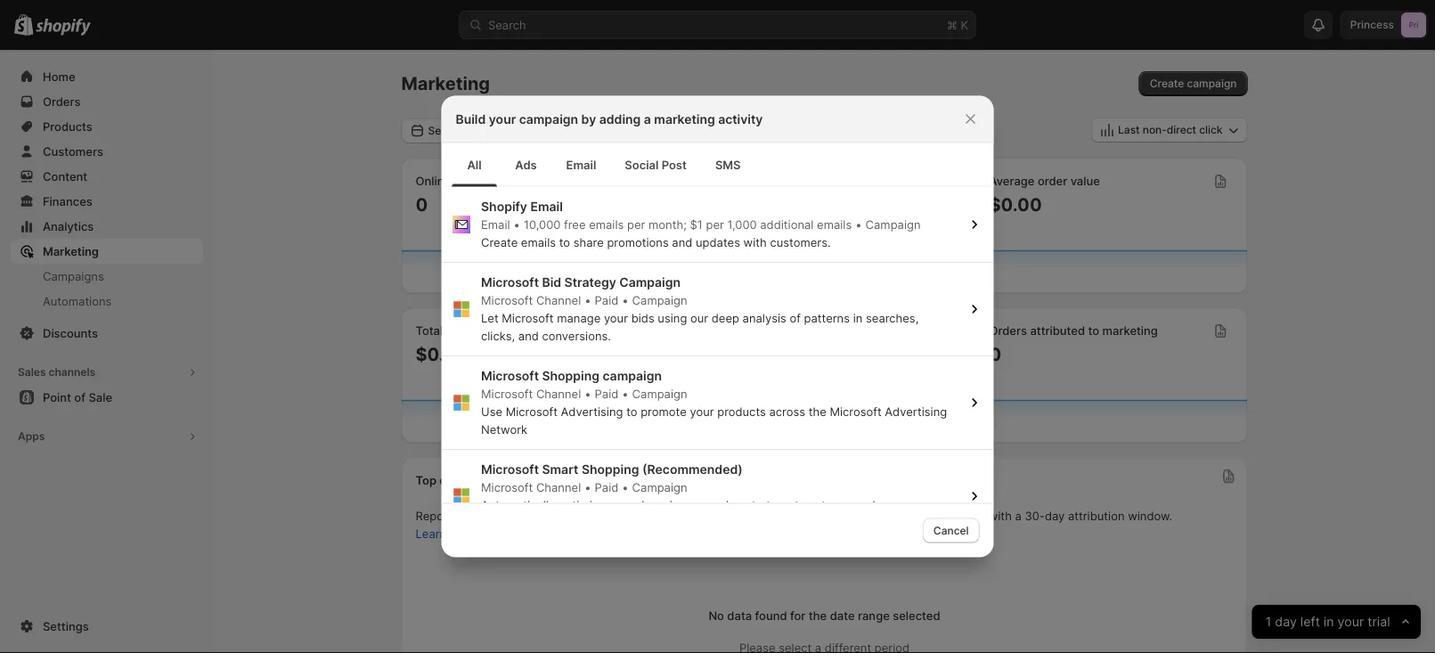 Task type: locate. For each thing, give the bounding box(es) containing it.
the right for at the right of page
[[809, 609, 827, 623]]

store up 1,000
[[741, 174, 770, 188]]

your right on
[[539, 509, 563, 523]]

emails up 'share'
[[589, 217, 624, 231]]

1 vertical spatial channel
[[536, 386, 581, 400]]

is
[[473, 509, 481, 523]]

1 horizontal spatial campaign
[[603, 368, 662, 383]]

0 horizontal spatial campaign
[[519, 111, 579, 127]]

marketing for 0
[[1103, 324, 1159, 338]]

emails up customers. at top
[[817, 217, 852, 231]]

1 the from the top
[[808, 404, 826, 418]]

1 horizontal spatial sales
[[703, 324, 733, 338]]

1 horizontal spatial 0
[[990, 343, 1002, 365]]

0 vertical spatial more
[[910, 498, 938, 512]]

0 horizontal spatial marketing
[[43, 244, 99, 258]]

rate
[[837, 174, 859, 188]]

3 channel from the top
[[536, 480, 581, 494]]

a
[[644, 111, 651, 127], [1016, 509, 1022, 523]]

1 vertical spatial shopping
[[581, 462, 639, 477]]

0 horizontal spatial 0
[[416, 193, 428, 215]]

0 vertical spatial campaign
[[1188, 77, 1238, 90]]

2 online from the left
[[703, 174, 738, 188]]

1 vertical spatial a
[[1016, 509, 1022, 523]]

and inside microsoft bid strategy campaign microsoft channel • paid • campaign let microsoft manage your bids using our deep analysis of patterns in searches, clicks, and conversions.
[[518, 328, 539, 342]]

and inside shopify email email • 10,000 free emails per month; $1 per 1,000 additional emails • campaign create emails to share promotions and updates with customers.
[[672, 235, 692, 249]]

channel down the bid
[[536, 293, 581, 307]]

your
[[489, 111, 516, 127], [604, 311, 628, 324], [690, 404, 714, 418], [608, 498, 632, 512], [539, 509, 563, 523], [837, 509, 861, 523]]

0 down "orders"
[[990, 343, 1002, 365]]

0 horizontal spatial per
[[627, 217, 645, 231]]

0 down online store sessions
[[416, 193, 428, 215]]

optimize
[[558, 498, 605, 512]]

1 horizontal spatial emails
[[589, 217, 624, 231]]

0 vertical spatial shopping
[[542, 368, 599, 383]]

1 horizontal spatial store
[[741, 174, 770, 188]]

date
[[830, 609, 855, 623]]

settings
[[43, 619, 89, 633]]

1 horizontal spatial with
[[989, 509, 1012, 523]]

1 vertical spatial the
[[809, 609, 827, 623]]

2 channel from the top
[[536, 386, 581, 400]]

email down 'shopify'
[[481, 217, 510, 231]]

0 horizontal spatial more
[[450, 527, 478, 541]]

marketing
[[402, 73, 490, 94], [43, 244, 99, 258]]

email down by
[[566, 158, 597, 172]]

channel
[[440, 474, 484, 488]]

to right activities
[[823, 509, 834, 523]]

with down 1,000
[[743, 235, 767, 249]]

1 attributed from the left
[[736, 324, 791, 338]]

create inside shopify email email • 10,000 free emails per month; $1 per 1,000 additional emails • campaign create emails to share promotions and updates with customers.
[[481, 235, 518, 249]]

your inside microsoft smart shopping (recommended) microsoft channel • paid • campaign automatically optimize your shopping campaigns to target customers who are more likely to convert at higher revenue values.
[[608, 498, 632, 512]]

a inside build your campaign by adding a marketing activity dialog
[[644, 111, 651, 127]]

with
[[743, 235, 767, 249], [989, 509, 1012, 523]]

0 vertical spatial channel
[[536, 293, 581, 307]]

more
[[910, 498, 938, 512], [450, 527, 478, 541]]

emails
[[589, 217, 624, 231], [817, 217, 852, 231], [521, 235, 556, 249]]

0 vertical spatial create
[[1150, 77, 1185, 90]]

more down is
[[450, 527, 478, 541]]

sales inside button
[[18, 366, 46, 379]]

1 horizontal spatial more
[[910, 498, 938, 512]]

shopping inside the microsoft shopping campaign microsoft channel • paid • campaign use microsoft advertising to promote your products across the microsoft advertising network
[[542, 368, 599, 383]]

to down automatically
[[512, 516, 523, 529]]

customers
[[802, 498, 860, 512]]

create campaign
[[1150, 77, 1238, 90]]

1 horizontal spatial marketing
[[402, 73, 490, 94]]

0 vertical spatial sales
[[703, 324, 733, 338]]

email
[[566, 158, 597, 172], [530, 199, 563, 214], [481, 217, 510, 231]]

2 vertical spatial campaign
[[603, 368, 662, 383]]

shopify
[[481, 199, 527, 214]]

2 horizontal spatial $0.00
[[990, 193, 1042, 215]]

1 vertical spatial sales
[[18, 366, 46, 379]]

channel inside microsoft smart shopping (recommended) microsoft channel • paid • campaign automatically optimize your shopping campaigns to target customers who are more likely to convert at higher revenue values.
[[536, 480, 581, 494]]

$1
[[690, 217, 703, 231]]

1 horizontal spatial marketing
[[808, 324, 864, 338]]

paid up the optimize
[[595, 480, 618, 494]]

1 vertical spatial marketing
[[43, 244, 99, 258]]

the right across
[[808, 404, 826, 418]]

0 horizontal spatial a
[[644, 111, 651, 127]]

selected
[[893, 609, 941, 623]]

0 horizontal spatial create
[[481, 235, 518, 249]]

sales right using
[[703, 324, 733, 338]]

2 vertical spatial and
[[661, 509, 682, 523]]

patterns
[[804, 311, 850, 324]]

0 vertical spatial with
[[743, 235, 767, 249]]

channel
[[536, 293, 581, 307], [536, 386, 581, 400], [536, 480, 581, 494]]

1 vertical spatial paid
[[595, 386, 618, 400]]

0 horizontal spatial store
[[454, 174, 483, 188]]

(recommended)
[[642, 462, 743, 477]]

marketing up the campaigns
[[43, 244, 99, 258]]

paid down strategy
[[595, 293, 618, 307]]

0 horizontal spatial $0.00
[[416, 343, 468, 365]]

and right clicks,
[[518, 328, 539, 342]]

microsoft shopping campaign microsoft channel • paid • campaign use microsoft advertising to promote your products across the microsoft advertising network
[[481, 368, 947, 436]]

microsoft
[[481, 275, 539, 290], [481, 293, 533, 307], [502, 311, 553, 324], [481, 368, 539, 383], [481, 386, 533, 400], [505, 404, 557, 418], [830, 404, 882, 418], [481, 462, 539, 477], [481, 480, 533, 494]]

0 horizontal spatial advertising
[[561, 404, 623, 418]]

2 horizontal spatial email
[[566, 158, 597, 172]]

more right the are
[[910, 498, 938, 512]]

paid
[[595, 293, 618, 307], [595, 386, 618, 400], [595, 480, 618, 494]]

app
[[747, 509, 767, 523]]

email button
[[552, 144, 611, 187]]

campaign inside the microsoft shopping campaign microsoft channel • paid • campaign use microsoft advertising to promote your products across the microsoft advertising network
[[632, 386, 687, 400]]

the inside the microsoft shopping campaign microsoft channel • paid • campaign use microsoft advertising to promote your products across the microsoft advertising network
[[808, 404, 826, 418]]

2 paid from the top
[[595, 386, 618, 400]]

0 horizontal spatial marketing
[[654, 111, 715, 127]]

to left promote
[[626, 404, 637, 418]]

more inside microsoft smart shopping (recommended) microsoft channel • paid • campaign automatically optimize your shopping campaigns to target customers who are more likely to convert at higher revenue values.
[[910, 498, 938, 512]]

deep
[[711, 311, 739, 324]]

cancel
[[934, 524, 969, 537]]

average
[[990, 174, 1035, 188]]

online for online store sessions
[[416, 174, 451, 188]]

$0.00 down total sales
[[416, 343, 468, 365]]

day
[[1045, 509, 1065, 523]]

1 store from the left
[[454, 174, 483, 188]]

order
[[1038, 174, 1068, 188]]

1 horizontal spatial create
[[1150, 77, 1185, 90]]

likely
[[481, 516, 508, 529]]

ads button
[[500, 144, 552, 187]]

2 horizontal spatial campaign
[[1188, 77, 1238, 90]]

campaign inside shopify email email • 10,000 free emails per month; $1 per 1,000 additional emails • campaign create emails to share promotions and updates with customers.
[[865, 217, 921, 231]]

all button
[[449, 144, 500, 187]]

learn
[[416, 527, 447, 541]]

$0.00 for average
[[990, 193, 1042, 215]]

promote
[[641, 404, 687, 418]]

1 online from the left
[[416, 174, 451, 188]]

channel down conversions.
[[536, 386, 581, 400]]

0 vertical spatial paid
[[595, 293, 618, 307]]

1 horizontal spatial per
[[706, 217, 724, 231]]

0 vertical spatial the
[[808, 404, 826, 418]]

1 horizontal spatial attributed
[[1031, 324, 1086, 338]]

1 horizontal spatial online
[[703, 174, 738, 188]]

tab list
[[449, 143, 987, 187]]

paid inside the microsoft shopping campaign microsoft channel • paid • campaign use microsoft advertising to promote your products across the microsoft advertising network
[[595, 386, 618, 400]]

target
[[766, 498, 799, 512]]

orders attributed to marketing
[[990, 324, 1159, 338]]

per up updates
[[706, 217, 724, 231]]

and inside reporting is based on your utm parameters and connected app activities to your online store. reported with a 30-day attribution window. learn more
[[661, 509, 682, 523]]

updates
[[696, 235, 740, 249]]

automations link
[[11, 289, 203, 314]]

learn more link
[[416, 527, 478, 541]]

are
[[890, 498, 907, 512]]

paid down conversions.
[[595, 386, 618, 400]]

share
[[573, 235, 604, 249]]

campaigns
[[43, 269, 104, 283]]

0 horizontal spatial online
[[416, 174, 451, 188]]

and left connected
[[661, 509, 682, 523]]

0 horizontal spatial with
[[743, 235, 767, 249]]

1 vertical spatial and
[[518, 328, 539, 342]]

1 horizontal spatial email
[[530, 199, 563, 214]]

0 vertical spatial a
[[644, 111, 651, 127]]

store
[[454, 174, 483, 188], [741, 174, 770, 188]]

2 horizontal spatial marketing
[[1103, 324, 1159, 338]]

2 store from the left
[[741, 174, 770, 188]]

your left bids
[[604, 311, 628, 324]]

0 for orders attributed to marketing
[[990, 343, 1002, 365]]

attribution
[[1069, 509, 1125, 523]]

sales channels
[[18, 366, 95, 379]]

0 horizontal spatial sales
[[18, 366, 46, 379]]

your left who on the right bottom
[[837, 509, 861, 523]]

0 vertical spatial 0
[[416, 193, 428, 215]]

paid for strategy
[[595, 293, 618, 307]]

shopping up the optimize
[[581, 462, 639, 477]]

marketing inside dialog
[[654, 111, 715, 127]]

email up 10,000
[[530, 199, 563, 214]]

a right adding
[[644, 111, 651, 127]]

0 horizontal spatial attributed
[[736, 324, 791, 338]]

marketing up build
[[402, 73, 490, 94]]

2 attributed from the left
[[1031, 324, 1086, 338]]

to down free
[[559, 235, 570, 249]]

campaign inside the microsoft shopping campaign microsoft channel • paid • campaign use microsoft advertising to promote your products across the microsoft advertising network
[[603, 368, 662, 383]]

your right promote
[[690, 404, 714, 418]]

advertising
[[561, 404, 623, 418], [885, 404, 947, 418]]

1 vertical spatial with
[[989, 509, 1012, 523]]

store down all at the top of page
[[454, 174, 483, 188]]

2 vertical spatial paid
[[595, 480, 618, 494]]

parameters
[[596, 509, 658, 523]]

social post button
[[611, 144, 701, 187]]

activities
[[771, 509, 820, 523]]

campaign
[[1188, 77, 1238, 90], [519, 111, 579, 127], [603, 368, 662, 383]]

shopping down conversions.
[[542, 368, 599, 383]]

1 channel from the top
[[536, 293, 581, 307]]

0
[[416, 193, 428, 215], [990, 343, 1002, 365]]

your up the higher
[[608, 498, 632, 512]]

0 vertical spatial email
[[566, 158, 597, 172]]

and down $1
[[672, 235, 692, 249]]

attributed
[[736, 324, 791, 338], [1031, 324, 1086, 338]]

tab list containing all
[[449, 143, 987, 187]]

channel down smart
[[536, 480, 581, 494]]

3 paid from the top
[[595, 480, 618, 494]]

0 horizontal spatial email
[[481, 217, 510, 231]]

$0.00 down average
[[990, 193, 1042, 215]]

1 vertical spatial more
[[450, 527, 478, 541]]

shopping
[[636, 498, 686, 512]]

to inside shopify email email • 10,000 free emails per month; $1 per 1,000 additional emails • campaign create emails to share promotions and updates with customers.
[[559, 235, 570, 249]]

emails down 10,000
[[521, 235, 556, 249]]

2 the from the top
[[809, 609, 827, 623]]

1 horizontal spatial a
[[1016, 509, 1022, 523]]

promotions
[[607, 235, 669, 249]]

campaign
[[865, 217, 921, 231], [619, 275, 681, 290], [632, 293, 687, 307], [632, 386, 687, 400], [632, 480, 687, 494]]

1 horizontal spatial advertising
[[885, 404, 947, 418]]

marketing link
[[11, 239, 203, 264]]

top channel performance
[[416, 474, 559, 488]]

activity
[[718, 111, 763, 127]]

build your campaign by adding a marketing activity dialog
[[0, 96, 1436, 653]]

revenue
[[623, 516, 667, 529]]

reporting
[[416, 509, 469, 523]]

per up promotions
[[627, 217, 645, 231]]

$0.00 down "deep"
[[703, 343, 755, 365]]

1 vertical spatial create
[[481, 235, 518, 249]]

campaign inside microsoft smart shopping (recommended) microsoft channel • paid • campaign automatically optimize your shopping campaigns to target customers who are more likely to convert at higher revenue values.
[[632, 480, 687, 494]]

•
[[513, 217, 520, 231], [855, 217, 862, 231], [584, 293, 591, 307], [622, 293, 628, 307], [584, 386, 591, 400], [622, 386, 628, 400], [584, 480, 591, 494], [622, 480, 628, 494]]

shopping
[[542, 368, 599, 383], [581, 462, 639, 477]]

paid inside microsoft bid strategy campaign microsoft channel • paid • campaign let microsoft manage your bids using our deep analysis of patterns in searches, clicks, and conversions.
[[595, 293, 618, 307]]

0 vertical spatial and
[[672, 235, 692, 249]]

sales left channels
[[18, 366, 46, 379]]

paid inside microsoft smart shopping (recommended) microsoft channel • paid • campaign automatically optimize your shopping campaigns to target customers who are more likely to convert at higher revenue values.
[[595, 480, 618, 494]]

2 vertical spatial channel
[[536, 480, 581, 494]]

1 vertical spatial 0
[[990, 343, 1002, 365]]

social
[[625, 158, 659, 172]]

a left 30-
[[1016, 509, 1022, 523]]

with left 30-
[[989, 509, 1012, 523]]

1 horizontal spatial $0.00
[[703, 343, 755, 365]]

0 horizontal spatial emails
[[521, 235, 556, 249]]

your right build
[[489, 111, 516, 127]]

1 paid from the top
[[595, 293, 618, 307]]

1 vertical spatial campaign
[[519, 111, 579, 127]]

the
[[808, 404, 826, 418], [809, 609, 827, 623]]

channel inside microsoft bid strategy campaign microsoft channel • paid • campaign let microsoft manage your bids using our deep analysis of patterns in searches, clicks, and conversions.
[[536, 293, 581, 307]]



Task type: vqa. For each thing, say whether or not it's contained in the screenshot.


Task type: describe. For each thing, give the bounding box(es) containing it.
on
[[522, 509, 535, 523]]

to left target
[[752, 498, 763, 512]]

2 advertising from the left
[[885, 404, 947, 418]]

orders
[[990, 324, 1028, 338]]

reported
[[935, 509, 986, 523]]

bids
[[631, 311, 654, 324]]

1 advertising from the left
[[561, 404, 623, 418]]

convert
[[526, 516, 568, 529]]

performance
[[487, 474, 559, 488]]

microsoft smart shopping (recommended) microsoft channel • paid • campaign automatically optimize your shopping campaigns to target customers who are more likely to convert at higher revenue values.
[[481, 462, 938, 529]]

connected
[[685, 509, 743, 523]]

conversion
[[773, 174, 834, 188]]

marketing for $0.00
[[808, 324, 864, 338]]

data
[[728, 609, 752, 623]]

sales for sales channels
[[18, 366, 46, 379]]

1 vertical spatial email
[[530, 199, 563, 214]]

$0.00 for total
[[416, 343, 468, 365]]

campaigns link
[[11, 264, 203, 289]]

2 per from the left
[[706, 217, 724, 231]]

month;
[[648, 217, 687, 231]]

online for online store conversion rate
[[703, 174, 738, 188]]

post
[[662, 158, 687, 172]]

home link
[[11, 64, 203, 89]]

by
[[582, 111, 596, 127]]

channel for smart
[[536, 480, 581, 494]]

sales for sales attributed to marketing
[[703, 324, 733, 338]]

adding
[[600, 111, 641, 127]]

automatically
[[481, 498, 555, 512]]

online store sessions
[[416, 174, 534, 188]]

attributed for $0.00
[[736, 324, 791, 338]]

home
[[43, 70, 75, 83]]

apps button
[[11, 424, 203, 449]]

settings link
[[11, 614, 203, 639]]

average order value
[[990, 174, 1101, 188]]

your inside the microsoft shopping campaign microsoft channel • paid • campaign use microsoft advertising to promote your products across the microsoft advertising network
[[690, 404, 714, 418]]

conversions.
[[542, 328, 611, 342]]

⌘
[[947, 18, 958, 32]]

attributed for 0
[[1031, 324, 1086, 338]]

range
[[858, 609, 890, 623]]

store.
[[901, 509, 932, 523]]

of
[[790, 311, 801, 324]]

total
[[416, 324, 443, 338]]

sales
[[446, 324, 475, 338]]

email inside button
[[566, 158, 597, 172]]

use
[[481, 404, 502, 418]]

shopify email email • 10,000 free emails per month; $1 per 1,000 additional emails • campaign create emails to share promotions and updates with customers.
[[481, 199, 921, 249]]

sms
[[716, 158, 741, 172]]

shopify image
[[36, 18, 91, 36]]

found
[[755, 609, 787, 623]]

campaign for build your campaign by adding a marketing activity
[[519, 111, 579, 127]]

tab list inside build your campaign by adding a marketing activity dialog
[[449, 143, 987, 187]]

channel for bid
[[536, 293, 581, 307]]

create campaign button
[[1140, 71, 1248, 96]]

social post
[[625, 158, 687, 172]]

top
[[416, 474, 437, 488]]

based
[[485, 509, 518, 523]]

$0.00 for sales
[[703, 343, 755, 365]]

clicks,
[[481, 328, 515, 342]]

0 vertical spatial marketing
[[402, 73, 490, 94]]

sales attributed to marketing
[[703, 324, 864, 338]]

value
[[1071, 174, 1101, 188]]

campaigns
[[689, 498, 749, 512]]

using
[[658, 311, 687, 324]]

values.
[[670, 516, 708, 529]]

no
[[709, 609, 725, 623]]

a inside reporting is based on your utm parameters and connected app activities to your online store. reported with a 30-day attribution window. learn more
[[1016, 509, 1022, 523]]

build your campaign by adding a marketing activity
[[456, 111, 763, 127]]

who
[[863, 498, 886, 512]]

with inside reporting is based on your utm parameters and connected app activities to your online store. reported with a 30-day attribution window. learn more
[[989, 509, 1012, 523]]

in
[[853, 311, 863, 324]]

utm
[[566, 509, 592, 523]]

campaign inside button
[[1188, 77, 1238, 90]]

no data found for the date range selected
[[709, 609, 941, 623]]

microsoft bid strategy campaign microsoft channel • paid • campaign let microsoft manage your bids using our deep analysis of patterns in searches, clicks, and conversions.
[[481, 275, 919, 342]]

sessions
[[486, 174, 534, 188]]

sales channels button
[[11, 360, 203, 385]]

channel inside the microsoft shopping campaign microsoft channel • paid • campaign use microsoft advertising to promote your products across the microsoft advertising network
[[536, 386, 581, 400]]

build
[[456, 111, 486, 127]]

10,000
[[524, 217, 561, 231]]

⌘ k
[[947, 18, 969, 32]]

1 per from the left
[[627, 217, 645, 231]]

window.
[[1128, 509, 1173, 523]]

bid
[[542, 275, 561, 290]]

network
[[481, 422, 527, 436]]

discounts link
[[11, 321, 203, 346]]

paid for shopping
[[595, 480, 618, 494]]

k
[[961, 18, 969, 32]]

online
[[865, 509, 897, 523]]

campaign for microsoft shopping campaign microsoft channel • paid • campaign use microsoft advertising to promote your products across the microsoft advertising network
[[603, 368, 662, 383]]

online store conversion rate
[[703, 174, 859, 188]]

to inside reporting is based on your utm parameters and connected app activities to your online store. reported with a 30-day attribution window. learn more
[[823, 509, 834, 523]]

1,000
[[727, 217, 757, 231]]

create inside button
[[1150, 77, 1185, 90]]

to inside the microsoft shopping campaign microsoft channel • paid • campaign use microsoft advertising to promote your products across the microsoft advertising network
[[626, 404, 637, 418]]

smart
[[542, 462, 578, 477]]

analysis
[[742, 311, 786, 324]]

channels
[[49, 366, 95, 379]]

automations
[[43, 294, 112, 308]]

to right "orders"
[[1089, 324, 1100, 338]]

additional
[[760, 217, 814, 231]]

customers.
[[770, 235, 831, 249]]

more inside reporting is based on your utm parameters and connected app activities to your online store. reported with a 30-day attribution window. learn more
[[450, 527, 478, 541]]

search
[[488, 18, 527, 32]]

strategy
[[564, 275, 616, 290]]

apps
[[18, 430, 45, 443]]

to right analysis
[[794, 324, 805, 338]]

your inside microsoft bid strategy campaign microsoft channel • paid • campaign let microsoft manage your bids using our deep analysis of patterns in searches, clicks, and conversions.
[[604, 311, 628, 324]]

shopping inside microsoft smart shopping (recommended) microsoft channel • paid • campaign automatically optimize your shopping campaigns to target customers who are more likely to convert at higher revenue values.
[[581, 462, 639, 477]]

0 for online store sessions
[[416, 193, 428, 215]]

2 horizontal spatial emails
[[817, 217, 852, 231]]

store for sessions
[[454, 174, 483, 188]]

store for conversion
[[741, 174, 770, 188]]

manage
[[557, 311, 600, 324]]

30-
[[1025, 509, 1045, 523]]

reporting is based on your utm parameters and connected app activities to your online store. reported with a 30-day attribution window. learn more
[[416, 509, 1173, 541]]

2 vertical spatial email
[[481, 217, 510, 231]]

with inside shopify email email • 10,000 free emails per month; $1 per 1,000 additional emails • campaign create emails to share promotions and updates with customers.
[[743, 235, 767, 249]]

free
[[564, 217, 586, 231]]

ads
[[515, 158, 537, 172]]



